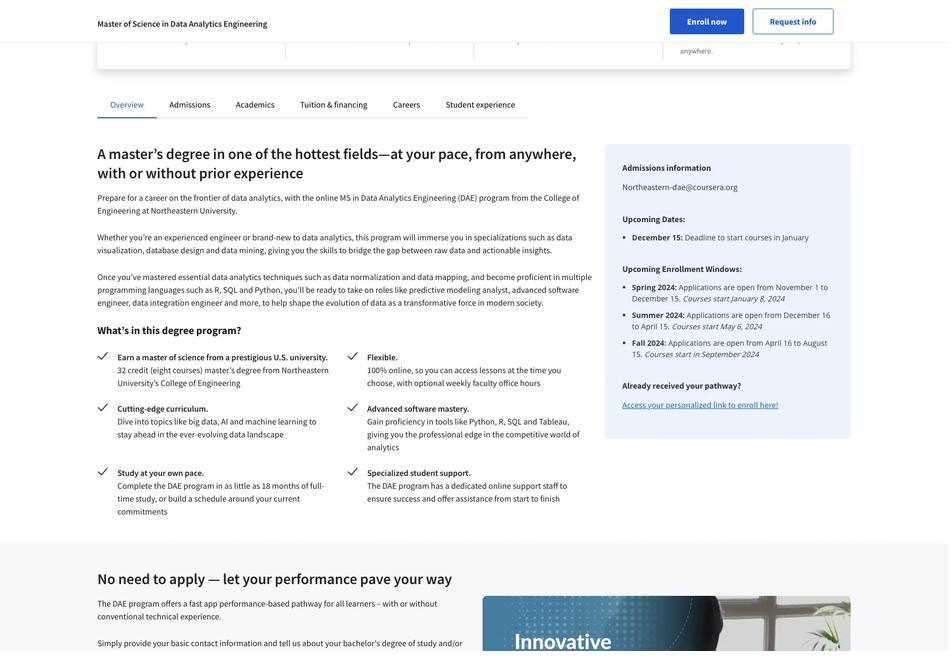 Task type: locate. For each thing, give the bounding box(es) containing it.
upcoming left dates:
[[623, 214, 661, 224]]

start for in
[[675, 349, 691, 359]]

0 vertical spatial information
[[667, 162, 712, 173]]

0 vertical spatial the
[[367, 480, 381, 491]]

big
[[189, 416, 200, 427]]

data,
[[201, 416, 220, 427]]

such inside whether you're an experienced engineer or brand-new to data analytics, this program will immerse you in specializations such as data visualization, database design and data mining, giving you the skills to bridge the gap between raw data and actionable insights.
[[529, 232, 545, 243]]

dae inside the dae program offers a fast app performance-based pathway for all learners – with or without conventional technical experience.
[[113, 598, 127, 609]]

december 15: deadline to start courses in january
[[632, 232, 809, 243]]

northeastern inside prepare for a career on the frontier of data analytics, with the online ms in data analytics engineering (dae) program from the college of engineering at northeastern university.
[[151, 205, 198, 216]]

from inside prepare for a career on the frontier of data analytics, with the online ms in data analytics engineering (dae) program from the college of engineering at northeastern university.
[[512, 192, 529, 203]]

brand-
[[252, 232, 276, 243]]

financing
[[334, 99, 368, 110]]

data right frontier
[[231, 192, 247, 203]]

16
[[822, 310, 831, 320], [784, 338, 792, 348]]

in inside whether you're an experienced engineer or brand-new to data analytics, this program will immerse you in specializations such as data visualization, database design and data mining, giving you the skills to bridge the gap between raw data and actionable insights.
[[466, 232, 472, 243]]

evolution
[[326, 297, 360, 308]]

dae down the "specialized"
[[383, 480, 397, 491]]

success
[[393, 493, 421, 504]]

program inside whether you're an experienced engineer or brand-new to data analytics, this program will immerse you in specializations such as data visualization, database design and data mining, giving you the skills to bridge the gap between raw data and actionable insights.
[[371, 232, 402, 243]]

pathways
[[340, 25, 370, 34]]

this up master
[[142, 323, 160, 337]]

upcoming dates:
[[623, 214, 686, 224]]

master's inside earn a master of science from a prestigious u.s. university. 32 credit (eight courses) master's degree from northeastern university's college of engineering
[[205, 365, 235, 375]]

like inside the cutting-edge curriculum. dive into topics like big data, ai and machine learning to stay ahead in the ever-evolving data landscape
[[174, 416, 187, 427]]

data up ready
[[333, 271, 349, 282]]

the left ms
[[302, 192, 314, 203]]

2 vertical spatial 2024
[[742, 349, 759, 359]]

visualization,
[[97, 245, 145, 255]]

16 for april
[[784, 338, 792, 348]]

a
[[97, 144, 106, 163]]

1 horizontal spatial data
[[361, 192, 378, 203]]

in right ms
[[353, 192, 359, 203]]

python, inside the once you've mastered essential data analytics techniques such as data normalization and data mapping, and become proficient in multiple programming languages such as r, sql and python, you'll be ready to take on roles like predictive modeling analyst, advanced software engineer, data integration engineer and more, to help shape the evolution of data as a transformative force in modern society.
[[255, 284, 283, 295]]

data
[[171, 18, 187, 29], [361, 192, 378, 203]]

with inside hassle-free pathways for learners with or without conventional technical experience.
[[409, 25, 423, 34]]

as up insights.
[[547, 232, 555, 243]]

1 horizontal spatial python,
[[469, 416, 497, 427]]

giving down the 'new'
[[268, 245, 290, 255]]

open down 8,
[[745, 310, 763, 320]]

1 vertical spatial 100%
[[367, 365, 387, 375]]

0 vertical spatial such
[[529, 232, 545, 243]]

to right the 'new'
[[293, 232, 301, 243]]

0 vertical spatial python,
[[255, 284, 283, 295]]

1 vertical spatial 15.
[[660, 321, 670, 331]]

conventional down pathways
[[329, 35, 370, 45]]

january right courses
[[783, 232, 809, 243]]

1 horizontal spatial analytics
[[379, 192, 412, 203]]

pathway?
[[705, 380, 742, 391]]

proficient
[[517, 271, 552, 282]]

time down complete
[[118, 493, 134, 504]]

2 vertical spatial applications
[[669, 338, 712, 348]]

career
[[145, 192, 168, 203]]

on right "take"
[[365, 284, 374, 295]]

at inside flexible. 100% online, so you can access lessons at the time you choose, with optional weekly faculty office hours
[[508, 365, 515, 375]]

program down need
[[129, 598, 160, 609]]

are inside applications are open from april 16 to august 15.
[[713, 338, 725, 348]]

ensure
[[367, 493, 392, 504]]

15. for courses start january 8, 2024
[[671, 293, 681, 304]]

what's in this degree program?
[[97, 323, 241, 337]]

2024: for summer 2024:
[[666, 310, 685, 320]]

multiple
[[562, 271, 592, 282]]

6,
[[737, 321, 743, 331]]

2 list item from the top
[[632, 282, 834, 304]]

2 horizontal spatial 15.
[[671, 293, 681, 304]]

courses for spring 2024:
[[683, 293, 711, 304]]

sql inside the once you've mastered essential data analytics techniques such as data normalization and data mapping, and become proficient in multiple programming languages such as r, sql and python, you'll be ready to take on roles like predictive modeling analyst, advanced software engineer, data integration engineer and more, to help shape the evolution of data as a transformative force in modern society.
[[223, 284, 238, 295]]

1 horizontal spatial this
[[356, 232, 369, 243]]

1 horizontal spatial 15.
[[660, 321, 670, 331]]

enroll
[[688, 16, 710, 27]]

2024 for courses start may 6, 2024
[[745, 321, 762, 331]]

this up the bridge
[[356, 232, 369, 243]]

once you've mastered essential data analytics techniques such as data normalization and data mapping, and become proficient in multiple programming languages such as r, sql and python, you'll be ready to take on roles like predictive modeling analyst, advanced software engineer, data integration engineer and more, to help shape the evolution of data as a transformative force in modern society.
[[97, 271, 592, 308]]

college inside prepare for a career on the frontier of data analytics, with the online ms in data analytics engineering (dae) program from the college of engineering at northeastern university.
[[544, 192, 571, 203]]

to inside applications are open from december 16 to april 15.
[[632, 321, 640, 331]]

1 horizontal spatial admissions
[[623, 162, 665, 173]]

like
[[395, 284, 408, 295], [174, 416, 187, 427], [455, 416, 468, 427]]

online left ms
[[316, 192, 338, 203]]

0 vertical spatial courses
[[683, 293, 711, 304]]

0 vertical spatial analytics
[[230, 271, 262, 282]]

1 horizontal spatial 16
[[822, 310, 831, 320]]

0 vertical spatial college
[[160, 25, 184, 34]]

the inside a master's degree in one of the hottest fields—at your pace, from anywhere, with or without prior experience
[[271, 144, 292, 163]]

to inside applications are open from april 16 to august 15.
[[794, 338, 802, 348]]

1 vertical spatial python,
[[469, 416, 497, 427]]

without
[[303, 35, 328, 45], [146, 163, 196, 183], [410, 598, 438, 609]]

northeastern-
[[623, 181, 673, 192]]

upcoming for upcoming dates:
[[623, 214, 661, 224]]

college down anywhere,
[[544, 192, 571, 203]]

courses down summer 2024:
[[672, 321, 701, 331]]

0 vertical spatial admissions
[[170, 99, 210, 110]]

already
[[623, 380, 651, 391]]

applications for in
[[669, 338, 712, 348]]

need
[[118, 569, 150, 588]]

with inside flexible. 100% online, so you can access lessons at the time you choose, with optional weekly faculty office hours
[[397, 377, 413, 388]]

1 vertical spatial northeastern
[[151, 205, 198, 216]]

experienced
[[164, 232, 208, 243]]

the up the hours
[[517, 365, 529, 375]]

college
[[160, 25, 184, 34], [544, 192, 571, 203], [161, 377, 187, 388]]

0 horizontal spatial january
[[731, 293, 758, 304]]

current
[[274, 493, 300, 504]]

and up competitive
[[524, 416, 538, 427]]

sql up competitive
[[508, 416, 522, 427]]

analytics inside prepare for a career on the frontier of data analytics, with the online ms in data analytics engineering (dae) program from the college of engineering at northeastern university.
[[379, 192, 412, 203]]

analytics, up brand-
[[249, 192, 283, 203]]

1 horizontal spatial analytics
[[367, 442, 399, 452]]

2 horizontal spatial without
[[410, 598, 438, 609]]

engineer
[[210, 232, 241, 243], [191, 297, 223, 308]]

2 horizontal spatial experience.
[[402, 35, 438, 45]]

1 upcoming from the top
[[623, 214, 661, 224]]

2024 for courses start in september 2024
[[742, 349, 759, 359]]

courses down fall 2024:
[[645, 349, 673, 359]]

2024
[[768, 293, 785, 304], [745, 321, 762, 331], [742, 349, 759, 359]]

once
[[97, 271, 116, 282]]

2024: right spring
[[658, 282, 677, 292]]

1 vertical spatial edge
[[465, 429, 482, 440]]

1 horizontal spatial learners
[[382, 25, 407, 34]]

0 horizontal spatial r,
[[215, 284, 222, 295]]

earn
[[118, 352, 134, 362]]

1 horizontal spatial software
[[549, 284, 579, 295]]

in right what's
[[131, 323, 140, 337]]

1 vertical spatial university.
[[200, 205, 238, 216]]

university.
[[157, 35, 191, 45], [200, 205, 238, 216]]

northeastern inside accredited engineering degree offered by the college of engineering at northeastern university.
[[115, 35, 156, 45]]

university. inside prepare for a career on the frontier of data analytics, with the online ms in data analytics engineering (dae) program from the college of engineering at northeastern university.
[[200, 205, 238, 216]]

you down proficiency
[[391, 429, 404, 440]]

1 vertical spatial on
[[169, 192, 179, 203]]

college down the (eight
[[161, 377, 187, 388]]

start up applications are open from december 16 to april 15.
[[713, 293, 730, 304]]

enroll
[[738, 399, 759, 410]]

the inside the study at your own pace. complete the dae program in as little as 18 months of full- time study,  or build a schedule around your current commitments
[[154, 480, 166, 491]]

2 vertical spatial experience.
[[135, 650, 176, 651]]

you right immerse at the left of page
[[451, 232, 464, 243]]

languages
[[148, 284, 185, 295]]

1 horizontal spatial conventional
[[329, 35, 370, 45]]

1 horizontal spatial on
[[365, 284, 374, 295]]

at inside prepare for a career on the frontier of data analytics, with the online ms in data analytics engineering (dae) program from the college of engineering at northeastern university.
[[142, 205, 149, 216]]

engineer up mining,
[[210, 232, 241, 243]]

0 vertical spatial 15.
[[671, 293, 681, 304]]

0 vertical spatial northeastern
[[115, 35, 156, 45]]

april inside applications are open from december 16 to april 15.
[[642, 321, 658, 331]]

0 horizontal spatial this
[[142, 323, 160, 337]]

from right assistance
[[495, 493, 512, 504]]

december inside applications are open from november 1 to december 15.
[[632, 293, 669, 304]]

1 vertical spatial experience
[[234, 163, 304, 183]]

1 vertical spatial r,
[[499, 416, 506, 427]]

giving
[[268, 245, 290, 255], [367, 429, 389, 440]]

for right allowing
[[591, 25, 599, 34]]

dae down no in the bottom left of the page
[[113, 598, 127, 609]]

of inside a master's degree in one of the hottest fields—at your pace, from anywhere, with or without prior experience
[[255, 144, 268, 163]]

15. inside applications are open from april 16 to august 15.
[[632, 349, 643, 359]]

the dae program offers a fast app performance-based pathway for all learners – with or without conventional technical experience.
[[97, 598, 438, 622]]

0 horizontal spatial information
[[220, 638, 262, 648]]

university.
[[290, 352, 328, 362]]

applications inside applications are open from november 1 to december 15.
[[679, 282, 722, 292]]

0 vertical spatial technical
[[372, 35, 400, 45]]

information inside simply provide your basic contact information and tell us about your bachelor's degree of study and/or your work experience.
[[220, 638, 262, 648]]

start down support
[[513, 493, 530, 504]]

0 horizontal spatial experience.
[[135, 650, 176, 651]]

analytics, up the skills
[[320, 232, 354, 243]]

open for 6,
[[745, 310, 763, 320]]

0 vertical spatial university.
[[157, 35, 191, 45]]

courses start may 6, 2024
[[672, 321, 762, 331]]

1 horizontal spatial the
[[367, 480, 381, 491]]

1 vertical spatial 2024
[[745, 321, 762, 331]]

0 horizontal spatial technical
[[146, 611, 179, 622]]

april
[[642, 321, 658, 331], [766, 338, 782, 348]]

from inside applications are open from april 16 to august 15.
[[747, 338, 764, 348]]

2024: right "fall"
[[648, 338, 667, 348]]

on right career
[[169, 192, 179, 203]]

experience. inside the dae program offers a fast app performance-based pathway for all learners – with or without conventional technical experience.
[[180, 611, 222, 622]]

from right pace,
[[475, 144, 506, 163]]

as down essential
[[205, 284, 213, 295]]

0 horizontal spatial sql
[[223, 284, 238, 295]]

1 horizontal spatial university.
[[200, 205, 238, 216]]

assistance
[[456, 493, 493, 504]]

degree down the prestigious
[[237, 365, 261, 375]]

fields—at
[[343, 144, 403, 163]]

your left the basic
[[153, 638, 169, 648]]

are inside applications are open from december 16 to april 15.
[[732, 310, 743, 320]]

gain
[[367, 416, 384, 427]]

1 vertical spatial the
[[97, 598, 111, 609]]

learners inside the dae program offers a fast app performance-based pathway for all learners – with or without conventional technical experience.
[[346, 598, 375, 609]]

software up proficiency
[[404, 403, 436, 414]]

2024: for spring 2024:
[[658, 282, 677, 292]]

courses down the "enrollment"
[[683, 293, 711, 304]]

2 vertical spatial on
[[365, 284, 374, 295]]

lessons
[[480, 365, 506, 375]]

from right science at the left bottom of the page
[[206, 352, 224, 362]]

2 horizontal spatial dae
[[383, 480, 397, 491]]

degree up frontier
[[166, 144, 210, 163]]

your left pace,
[[406, 144, 436, 163]]

be
[[306, 284, 315, 295]]

from inside applications are open from december 16 to april 15.
[[765, 310, 782, 320]]

a master's degree in one of the hottest fields—at your pace, from anywhere, with or without prior experience
[[97, 144, 577, 183]]

integration
[[150, 297, 189, 308]]

information up the northeastern-dae@coursera.org
[[667, 162, 712, 173]]

list item down windows: at the top
[[632, 282, 834, 304]]

0 horizontal spatial on
[[169, 192, 179, 203]]

society.
[[517, 297, 544, 308]]

to left august
[[794, 338, 802, 348]]

engineer inside the once you've mastered essential data analytics techniques such as data normalization and data mapping, and become proficient in multiple programming languages such as r, sql and python, you'll be ready to take on roles like predictive modeling analyst, advanced software engineer, data integration engineer and more, to help shape the evolution of data as a transformative force in modern society.
[[191, 297, 223, 308]]

1 vertical spatial software
[[404, 403, 436, 414]]

roles
[[376, 284, 393, 295]]

list containing spring 2024:
[[627, 282, 834, 360]]

you inside advanced software mastery. gain proficiency in tools like python, r, sql and tableau, giving you the professional edge  in the competitive world of analytics
[[391, 429, 404, 440]]

the left 'gap'
[[373, 245, 385, 255]]

simply provide your basic contact information and tell us about your bachelor's degree of study and/or your work experience.
[[97, 638, 463, 651]]

december down 'november'
[[784, 310, 820, 320]]

applications inside applications are open from december 16 to april 15.
[[687, 310, 730, 320]]

are
[[724, 282, 735, 292], [732, 310, 743, 320], [713, 338, 725, 348]]

whether you're an experienced engineer or brand-new to data analytics, this program will immerse you in specializations such as data visualization, database design and data mining, giving you the skills to bridge the gap between raw data and actionable insights.
[[97, 232, 573, 255]]

offers
[[161, 598, 182, 609]]

may
[[720, 321, 735, 331]]

4 list item from the top
[[632, 337, 834, 360]]

pave
[[360, 569, 391, 588]]

software down multiple
[[549, 284, 579, 295]]

list item down courses start january 8, 2024
[[632, 309, 834, 332]]

1 horizontal spatial master's
[[205, 365, 235, 375]]

and left more,
[[224, 297, 238, 308]]

3 list item from the top
[[632, 309, 834, 332]]

2024 down 6,
[[742, 349, 759, 359]]

0 horizontal spatial 16
[[784, 338, 792, 348]]

0 horizontal spatial analytics,
[[249, 192, 283, 203]]

you'll
[[284, 284, 304, 295]]

r, down 'office'
[[499, 416, 506, 427]]

0 vertical spatial analytics,
[[249, 192, 283, 203]]

0 horizontal spatial 100%
[[367, 365, 387, 375]]

list
[[627, 282, 834, 360]]

2 vertical spatial northeastern
[[282, 365, 329, 375]]

of inside the study at your own pace. complete the dae program in as little as 18 months of full- time study,  or build a schedule around your current commitments
[[301, 480, 309, 491]]

in left one
[[213, 144, 225, 163]]

optional
[[414, 377, 445, 388]]

simply
[[97, 638, 122, 648]]

tuition,
[[538, 25, 561, 34]]

university. down master of science in data analytics engineering
[[157, 35, 191, 45]]

engineer down essential
[[191, 297, 223, 308]]

your down simply
[[97, 650, 114, 651]]

software
[[549, 284, 579, 295], [404, 403, 436, 414]]

giving inside advanced software mastery. gain proficiency in tools like python, r, sql and tableau, giving you the professional edge  in the competitive world of analytics
[[367, 429, 389, 440]]

1 vertical spatial april
[[766, 338, 782, 348]]

start up already received your pathway?
[[675, 349, 691, 359]]

—
[[208, 569, 220, 588]]

careers link
[[393, 99, 420, 110]]

upcoming for upcoming enrollment windows:
[[623, 263, 661, 274]]

and down has
[[422, 493, 436, 504]]

the inside the once you've mastered essential data analytics techniques such as data normalization and data mapping, and become proficient in multiple programming languages such as r, sql and python, you'll be ready to take on roles like predictive modeling analyst, advanced software engineer, data integration engineer and more, to help shape the evolution of data as a transformative force in modern society.
[[312, 297, 324, 308]]

2 vertical spatial open
[[727, 338, 745, 348]]

1 vertical spatial sql
[[508, 416, 522, 427]]

earn a master of science from a prestigious u.s. university. 32 credit (eight courses) master's degree from northeastern university's college of engineering
[[118, 352, 329, 388]]

2 vertical spatial 2024:
[[648, 338, 667, 348]]

admissions for admissions information
[[623, 162, 665, 173]]

1 vertical spatial information
[[220, 638, 262, 648]]

list item containing summer 2024:
[[632, 309, 834, 332]]

to up evolution
[[338, 284, 346, 295]]

r, up program?
[[215, 284, 222, 295]]

0 horizontal spatial the
[[97, 598, 111, 609]]

1 vertical spatial analytics
[[367, 442, 399, 452]]

data inside prepare for a career on the frontier of data analytics, with the online ms in data analytics engineering (dae) program from the college of engineering at northeastern university.
[[361, 192, 378, 203]]

0 horizontal spatial april
[[642, 321, 658, 331]]

0 horizontal spatial edge
[[147, 403, 165, 414]]

0 vertical spatial open
[[737, 282, 755, 292]]

enroll now button
[[670, 9, 745, 34]]

0 vertical spatial data
[[171, 18, 187, 29]]

degree inside accredited engineering degree offered by the college of engineering at northeastern university.
[[222, 10, 253, 23]]

1 vertical spatial 16
[[784, 338, 792, 348]]

are up courses start january 8, 2024
[[724, 282, 735, 292]]

data right science
[[171, 18, 187, 29]]

program down pace.
[[184, 480, 214, 491]]

sql up program?
[[223, 284, 238, 295]]

0 vertical spatial are
[[724, 282, 735, 292]]

1 horizontal spatial technical
[[372, 35, 400, 45]]

and inside advanced software mastery. gain proficiency in tools like python, r, sql and tableau, giving you the professional edge  in the competitive world of analytics
[[524, 416, 538, 427]]

start left may
[[702, 321, 719, 331]]

0 vertical spatial this
[[356, 232, 369, 243]]

0 vertical spatial engineer
[[210, 232, 241, 243]]

1 vertical spatial giving
[[367, 429, 389, 440]]

from down the u.s.
[[263, 365, 280, 375]]

on inside 100% online lecture videos, hands-on projects and connection with instructors and peers, from anywhere.
[[751, 25, 759, 34]]

program up 'success'
[[399, 480, 429, 491]]

15. down summer 2024:
[[660, 321, 670, 331]]

fall 2024:
[[632, 338, 667, 348]]

time inside flexible. 100% online, so you can access lessons at the time you choose, with optional weekly faculty office hours
[[530, 365, 547, 375]]

0 horizontal spatial such
[[186, 284, 203, 295]]

access your personalized link to enroll here! link
[[623, 399, 779, 410]]

2 upcoming from the top
[[623, 263, 661, 274]]

0 horizontal spatial experience
[[234, 163, 304, 183]]

competitive
[[506, 429, 549, 440]]

this inside whether you're an experienced engineer or brand-new to data analytics, this program will immerse you in specializations such as data visualization, database design and data mining, giving you the skills to bridge the gap between raw data and actionable insights.
[[356, 232, 369, 243]]

data right ms
[[361, 192, 378, 203]]

python, inside advanced software mastery. gain proficiency in tools like python, r, sql and tableau, giving you the professional edge  in the competitive world of analytics
[[469, 416, 497, 427]]

0 vertical spatial 2024:
[[658, 282, 677, 292]]

peers,
[[781, 35, 801, 45]]

data inside prepare for a career on the frontier of data analytics, with the online ms in data analytics engineering (dae) program from the college of engineering at northeastern university.
[[231, 192, 247, 203]]

november
[[776, 282, 813, 292]]

giving inside whether you're an experienced engineer or brand-new to data analytics, this program will immerse you in specializations such as data visualization, database design and data mining, giving you the skills to bridge the gap between raw data and actionable insights.
[[268, 245, 290, 255]]

in inside the cutting-edge curriculum. dive into topics like big data, ai and machine learning to stay ahead in the ever-evolving data landscape
[[158, 429, 164, 440]]

32
[[118, 365, 126, 375]]

and left tell
[[264, 638, 278, 648]]

the inside the cutting-edge curriculum. dive into topics like big data, ai and machine learning to stay ahead in the ever-evolving data landscape
[[166, 429, 178, 440]]

2 vertical spatial college
[[161, 377, 187, 388]]

topics
[[151, 416, 173, 427]]

16 up august
[[822, 310, 831, 320]]

data inside the cutting-edge curriculum. dive into topics like big data, ai and machine learning to stay ahead in the ever-evolving data landscape
[[229, 429, 245, 440]]

1 vertical spatial 2024:
[[666, 310, 685, 320]]

with inside the dae program offers a fast app performance-based pathway for all learners – with or without conventional technical experience.
[[383, 598, 399, 609]]

start left courses
[[727, 232, 743, 243]]

for inside 'pay-as-you-go tuition, allowing for complete flexibility and control.'
[[591, 25, 599, 34]]

open inside applications are open from april 16 to august 15.
[[727, 338, 745, 348]]

information right contact
[[220, 638, 262, 648]]

0 vertical spatial without
[[303, 35, 328, 45]]

1 vertical spatial time
[[118, 493, 134, 504]]

without inside the dae program offers a fast app performance-based pathway for all learners – with or without conventional technical experience.
[[410, 598, 438, 609]]

and inside simply provide your basic contact information and tell us about your bachelor's degree of study and/or your work experience.
[[264, 638, 278, 648]]

analytics up more,
[[230, 271, 262, 282]]

16 for december
[[822, 310, 831, 320]]

r,
[[215, 284, 222, 295], [499, 416, 506, 427]]

a left transformative on the top left of the page
[[398, 297, 402, 308]]

0 horizontal spatial analytics
[[189, 18, 222, 29]]

design
[[181, 245, 204, 255]]

bridge
[[349, 245, 372, 255]]

courses for fall 2024:
[[645, 349, 673, 359]]

1 vertical spatial master's
[[205, 365, 235, 375]]

list item
[[632, 232, 834, 243], [632, 282, 834, 304], [632, 309, 834, 332], [632, 337, 834, 360]]

from inside specialized student support. the dae program has a dedicated online support staff to ensure success and offer assistance from start to finish
[[495, 493, 512, 504]]

0 vertical spatial learners
[[382, 25, 407, 34]]

college inside earn a master of science from a prestigious u.s. university. 32 credit (eight courses) master's degree from northeastern university's college of engineering
[[161, 377, 187, 388]]

upcoming up spring
[[623, 263, 661, 274]]

admissions link
[[170, 99, 210, 110]]

your
[[406, 144, 436, 163], [686, 380, 704, 391], [648, 399, 664, 410], [149, 467, 166, 478], [256, 493, 272, 504], [243, 569, 272, 588], [394, 569, 423, 588], [153, 638, 169, 648], [325, 638, 342, 648], [97, 650, 114, 651]]

the up study,
[[154, 480, 166, 491]]

upcoming enrollment windows:
[[623, 263, 742, 274]]

your right access
[[648, 399, 664, 410]]

0 horizontal spatial python,
[[255, 284, 283, 295]]

2 horizontal spatial like
[[455, 416, 468, 427]]

cutting-
[[118, 403, 147, 414]]

2 horizontal spatial online
[[708, 10, 737, 23]]

1 vertical spatial online
[[316, 192, 338, 203]]

to down summer
[[632, 321, 640, 331]]

with inside prepare for a career on the frontier of data analytics, with the online ms in data analytics engineering (dae) program from the college of engineering at northeastern university.
[[285, 192, 301, 203]]

such
[[529, 232, 545, 243], [305, 271, 321, 282], [186, 284, 203, 295]]

1 vertical spatial upcoming
[[623, 263, 661, 274]]

of inside advanced software mastery. gain proficiency in tools like python, r, sql and tableau, giving you the professional edge  in the competitive world of analytics
[[573, 429, 580, 440]]

applications up courses start may 6, 2024
[[687, 310, 730, 320]]

you-
[[515, 25, 529, 34]]

january inside list
[[731, 293, 758, 304]]

as inside whether you're an experienced engineer or brand-new to data analytics, this program will immerse you in specializations such as data visualization, database design and data mining, giving you the skills to bridge the gap between raw data and actionable insights.
[[547, 232, 555, 243]]

your down 18
[[256, 493, 272, 504]]

open inside applications are open from december 16 to april 15.
[[745, 310, 763, 320]]

from up 8,
[[757, 282, 774, 292]]

courses start in september 2024
[[645, 349, 759, 359]]

applications are open from december 16 to april 15.
[[632, 310, 831, 331]]

1 vertical spatial december
[[632, 293, 669, 304]]

0 vertical spatial 100%
[[681, 10, 706, 23]]

16 inside applications are open from december 16 to april 15.
[[822, 310, 831, 320]]

1 list item from the top
[[632, 232, 834, 243]]

a left career
[[139, 192, 143, 203]]

1 horizontal spatial such
[[305, 271, 321, 282]]

0 vertical spatial experience.
[[402, 35, 438, 45]]

like inside the once you've mastered essential data analytics techniques such as data normalization and data mapping, and become proficient in multiple programming languages such as r, sql and python, you'll be ready to take on roles like predictive modeling analyst, advanced software engineer, data integration engineer and more, to help shape the evolution of data as a transformative force in modern society.
[[395, 284, 408, 295]]

2024 for courses start january 8, 2024
[[768, 293, 785, 304]]

flexible. 100% online, so you can access lessons at the time you choose, with optional weekly faculty office hours
[[367, 352, 562, 388]]



Task type: vqa. For each thing, say whether or not it's contained in the screenshot.
open associated with 8,
yes



Task type: describe. For each thing, give the bounding box(es) containing it.
master
[[142, 352, 167, 362]]

applications for may
[[687, 310, 730, 320]]

pay-as-you-go tuition, allowing for complete flexibility and control.
[[492, 25, 630, 45]]

or inside hassle-free pathways for learners with or without conventional technical experience.
[[424, 25, 431, 34]]

prepare
[[97, 192, 126, 203]]

in right courses
[[774, 232, 781, 243]]

list item containing fall 2024:
[[632, 337, 834, 360]]

0 vertical spatial analytics
[[189, 18, 222, 29]]

in inside prepare for a career on the frontier of data analytics, with the online ms in data analytics engineering (dae) program from the college of engineering at northeastern university.
[[353, 192, 359, 203]]

dae inside specialized student support. the dae program has a dedicated online support staff to ensure success and offer assistance from start to finish
[[383, 480, 397, 491]]

your inside a master's degree in one of the hottest fields—at your pace, from anywhere, with or without prior experience
[[406, 144, 436, 163]]

data down "programming"
[[132, 297, 148, 308]]

mastered
[[143, 271, 177, 282]]

flexible.
[[367, 352, 398, 362]]

work
[[115, 650, 133, 651]]

access
[[623, 399, 646, 410]]

december inside applications are open from december 16 to april 15.
[[784, 310, 820, 320]]

admissions for admissions
[[170, 99, 210, 110]]

the left competitive
[[493, 429, 504, 440]]

student experience
[[446, 99, 515, 110]]

provide
[[124, 638, 151, 648]]

start for january
[[713, 293, 730, 304]]

degree inside earn a master of science from a prestigious u.s. university. 32 credit (eight courses) master's degree from northeastern university's college of engineering
[[237, 365, 261, 375]]

bachelor's
[[343, 638, 380, 648]]

a inside specialized student support. the dae program has a dedicated online support staff to ensure success and offer assistance from start to finish
[[445, 480, 450, 491]]

insights.
[[522, 245, 552, 255]]

a inside the once you've mastered essential data analytics techniques such as data normalization and data mapping, and become proficient in multiple programming languages such as r, sql and python, you'll be ready to take on roles like predictive modeling analyst, advanced software engineer, data integration engineer and more, to help shape the evolution of data as a transformative force in modern society.
[[398, 297, 402, 308]]

experience. inside hassle-free pathways for learners with or without conventional technical experience.
[[402, 35, 438, 45]]

complete
[[601, 25, 630, 34]]

your up the personalized
[[686, 380, 704, 391]]

pace,
[[438, 144, 472, 163]]

to inside the cutting-edge curriculum. dive into topics like big data, ai and machine learning to stay ahead in the ever-evolving data landscape
[[309, 416, 317, 427]]

ready
[[317, 284, 337, 295]]

master's inside a master's degree in one of the hottest fields—at your pace, from anywhere, with or without prior experience
[[109, 144, 163, 163]]

free
[[326, 25, 338, 34]]

the inside flexible. 100% online, so you can access lessons at the time you choose, with optional weekly faculty office hours
[[517, 365, 529, 375]]

in right force
[[478, 297, 485, 308]]

of inside simply provide your basic contact information and tell us about your bachelor's degree of study and/or your work experience.
[[408, 638, 416, 648]]

the down anywhere,
[[531, 192, 542, 203]]

experience. inside simply provide your basic contact information and tell us about your bachelor's degree of study and/or your work experience.
[[135, 650, 176, 651]]

experience inside a master's degree in one of the hottest fields—at your pace, from anywhere, with or without prior experience
[[234, 163, 304, 183]]

without inside hassle-free pathways for learners with or without conventional technical experience.
[[303, 35, 328, 45]]

edge inside the cutting-edge curriculum. dive into topics like big data, ai and machine learning to stay ahead in the ever-evolving data landscape
[[147, 403, 165, 414]]

no
[[97, 569, 115, 588]]

student
[[446, 99, 475, 110]]

the inside specialized student support. the dae program has a dedicated online support staff to ensure success and offer assistance from start to finish
[[367, 480, 381, 491]]

data right essential
[[212, 271, 228, 282]]

to right need
[[153, 569, 166, 588]]

academics
[[236, 99, 275, 110]]

tools
[[436, 416, 453, 427]]

in inside a master's degree in one of the hottest fields—at your pace, from anywhere, with or without prior experience
[[213, 144, 225, 163]]

from inside 100% online lecture videos, hands-on projects and connection with instructors and peers, from anywhere.
[[802, 35, 817, 45]]

analytics, inside prepare for a career on the frontier of data analytics, with the online ms in data analytics engineering (dae) program from the college of engineering at northeastern university.
[[249, 192, 283, 203]]

are for january
[[724, 282, 735, 292]]

data right raw
[[450, 245, 466, 255]]

list item containing spring 2024:
[[632, 282, 834, 304]]

of inside accredited engineering degree offered by the college of engineering at northeastern university.
[[185, 25, 191, 34]]

to left the "help"
[[262, 297, 270, 308]]

applications are open from april 16 to august 15.
[[632, 338, 828, 359]]

courses for summer 2024:
[[672, 321, 701, 331]]

pay-
[[492, 25, 506, 34]]

list item containing december 15:
[[632, 232, 834, 243]]

program?
[[196, 323, 241, 337]]

landscape
[[247, 429, 284, 440]]

are for in
[[713, 338, 725, 348]]

or inside a master's degree in one of the hottest fields—at your pace, from anywhere, with or without prior experience
[[129, 163, 143, 183]]

ai
[[221, 416, 228, 427]]

master
[[97, 18, 122, 29]]

data left mining,
[[222, 245, 238, 255]]

connection
[[681, 35, 716, 45]]

enrollment
[[662, 263, 704, 274]]

actionable
[[483, 245, 521, 255]]

database
[[146, 245, 179, 255]]

courses
[[745, 232, 773, 243]]

u.s.
[[274, 352, 288, 362]]

the inside the dae program offers a fast app performance-based pathway for all learners – with or without conventional technical experience.
[[97, 598, 111, 609]]

engineering inside accredited engineering degree offered by the college of engineering at northeastern university.
[[193, 25, 230, 34]]

analytics inside advanced software mastery. gain proficiency in tools like python, r, sql and tableau, giving you the professional edge  in the competitive world of analytics
[[367, 442, 399, 452]]

to right 'deadline'
[[718, 232, 725, 243]]

r, inside advanced software mastery. gain proficiency in tools like python, r, sql and tableau, giving you the professional edge  in the competitive world of analytics
[[499, 416, 506, 427]]

degree down integration
[[162, 323, 194, 337]]

with inside 100% online lecture videos, hands-on projects and connection with instructors and peers, from anywhere.
[[717, 35, 731, 45]]

in left competitive
[[484, 429, 491, 440]]

engineer,
[[97, 297, 131, 308]]

data down roles
[[371, 297, 387, 308]]

you up tableau,
[[548, 365, 562, 375]]

are for may
[[732, 310, 743, 320]]

university's
[[118, 377, 159, 388]]

applications for january
[[679, 282, 722, 292]]

start inside specialized student support. the dae program has a dedicated online support staff to ensure success and offer assistance from start to finish
[[513, 493, 530, 504]]

100% inside 100% online lecture videos, hands-on projects and connection with instructors and peers, from anywhere.
[[681, 10, 706, 23]]

0 horizontal spatial data
[[171, 18, 187, 29]]

applications are open from november 1 to december 15.
[[632, 282, 829, 304]]

performance
[[275, 569, 357, 588]]

2 vertical spatial such
[[186, 284, 203, 295]]

and up predictive
[[402, 271, 416, 282]]

software inside advanced software mastery. gain proficiency in tools like python, r, sql and tableau, giving you the professional edge  in the competitive world of analytics
[[404, 403, 436, 414]]

your right about
[[325, 638, 342, 648]]

(dae)
[[458, 192, 478, 203]]

a inside the dae program offers a fast app performance-based pathway for all learners – with or without conventional technical experience.
[[183, 598, 188, 609]]

university. inside accredited engineering degree offered by the college of engineering at northeastern university.
[[157, 35, 191, 45]]

open for 8,
[[737, 282, 755, 292]]

online inside prepare for a career on the frontier of data analytics, with the online ms in data analytics engineering (dae) program from the college of engineering at northeastern university.
[[316, 192, 338, 203]]

personalized
[[666, 399, 712, 410]]

15. for courses start may 6, 2024
[[660, 321, 670, 331]]

college inside accredited engineering degree offered by the college of engineering at northeastern university.
[[160, 25, 184, 34]]

or inside whether you're an experienced engineer or brand-new to data analytics, this program will immerse you in specializations such as data visualization, database design and data mining, giving you the skills to bridge the gap between raw data and actionable insights.
[[243, 232, 251, 243]]

in inside the study at your own pace. complete the dae program in as little as 18 months of full- time study,  or build a schedule around your current commitments
[[216, 480, 223, 491]]

you down the 'new'
[[291, 245, 305, 255]]

dae inside the study at your own pace. complete the dae program in as little as 18 months of full- time study,  or build a schedule around your current commitments
[[168, 480, 182, 491]]

own
[[168, 467, 183, 478]]

ahead
[[134, 429, 156, 440]]

to right staff
[[560, 480, 568, 491]]

program inside the study at your own pace. complete the dae program in as little as 18 months of full- time study,  or build a schedule around your current commitments
[[184, 480, 214, 491]]

your right let
[[243, 569, 272, 588]]

degree inside a master's degree in one of the hottest fields—at your pace, from anywhere, with or without prior experience
[[166, 144, 210, 163]]

projects
[[761, 25, 786, 34]]

1 vertical spatial this
[[142, 323, 160, 337]]

data right the 'new'
[[302, 232, 318, 243]]

specialized student support. the dae program has a dedicated online support staff to ensure success and offer assistance from start to finish
[[367, 467, 568, 504]]

hands-
[[730, 25, 751, 34]]

in left multiple
[[554, 271, 560, 282]]

with inside a master's degree in one of the hottest fields—at your pace, from anywhere, with or without prior experience
[[97, 163, 126, 183]]

and down projects
[[768, 35, 780, 45]]

northeastern inside earn a master of science from a prestigious u.s. university. 32 credit (eight courses) master's degree from northeastern university's college of engineering
[[282, 365, 329, 375]]

as left little
[[225, 480, 233, 491]]

as up ready
[[323, 271, 331, 282]]

support.
[[440, 467, 471, 478]]

prepare for a career on the frontier of data analytics, with the online ms in data analytics engineering (dae) program from the college of engineering at northeastern university.
[[97, 192, 580, 216]]

or inside the dae program offers a fast app performance-based pathway for all learners – with or without conventional technical experience.
[[400, 598, 408, 609]]

become
[[487, 271, 515, 282]]

technical inside the dae program offers a fast app performance-based pathway for all learners – with or without conventional technical experience.
[[146, 611, 179, 622]]

and inside specialized student support. the dae program has a dedicated online support staff to ensure success and offer assistance from start to finish
[[422, 493, 436, 504]]

to inside applications are open from november 1 to december 15.
[[821, 282, 829, 292]]

pace.
[[185, 467, 204, 478]]

15. for courses start in september 2024
[[632, 349, 643, 359]]

the left the skills
[[306, 245, 318, 255]]

in right science
[[162, 18, 169, 29]]

in left september
[[693, 349, 700, 359]]

degree inside simply provide your basic contact information and tell us about your bachelor's degree of study and/or your work experience.
[[382, 638, 407, 648]]

you right so
[[425, 365, 439, 375]]

engineering inside earn a master of science from a prestigious u.s. university. 32 credit (eight courses) master's degree from northeastern university's college of engineering
[[198, 377, 241, 388]]

conventional inside the dae program offers a fast app performance-based pathway for all learners – with or without conventional technical experience.
[[97, 611, 144, 622]]

0 vertical spatial january
[[783, 232, 809, 243]]

prestigious
[[232, 352, 272, 362]]

april inside applications are open from april 16 to august 15.
[[766, 338, 782, 348]]

in left "tools"
[[427, 416, 434, 427]]

admissions information
[[623, 162, 712, 173]]

transformative
[[404, 297, 457, 308]]

faculty
[[473, 377, 497, 388]]

predictive
[[409, 284, 445, 295]]

open for september
[[727, 338, 745, 348]]

here!
[[760, 399, 779, 410]]

tableau,
[[539, 416, 570, 427]]

of inside the once you've mastered essential data analytics techniques such as data normalization and data mapping, and become proficient in multiple programming languages such as r, sql and python, you'll be ready to take on roles like predictive modeling analyst, advanced software engineer, data integration engineer and more, to help shape the evolution of data as a transformative force in modern society.
[[362, 297, 369, 308]]

machine
[[245, 416, 276, 427]]

to right link
[[729, 399, 736, 410]]

data up predictive
[[418, 271, 434, 282]]

access
[[455, 365, 478, 375]]

mining,
[[239, 245, 266, 255]]

the down proficiency
[[406, 429, 417, 440]]

dae@coursera.org
[[673, 181, 738, 192]]

1 horizontal spatial information
[[667, 162, 712, 173]]

apply
[[169, 569, 205, 588]]

and inside 'pay-as-you-go tuition, allowing for complete flexibility and control.'
[[522, 35, 534, 45]]

for inside prepare for a career on the frontier of data analytics, with the online ms in data analytics engineering (dae) program from the college of engineering at northeastern university.
[[127, 192, 137, 203]]

and right design
[[206, 245, 220, 255]]

curriculum.
[[166, 403, 208, 414]]

advanced
[[367, 403, 403, 414]]

from inside applications are open from november 1 to december 15.
[[757, 282, 774, 292]]

for inside hassle-free pathways for learners with or without conventional technical experience.
[[371, 25, 380, 34]]

and up more,
[[239, 284, 253, 295]]

edge inside advanced software mastery. gain proficiency in tools like python, r, sql and tableau, giving you the professional edge  in the competitive world of analytics
[[465, 429, 482, 440]]

an
[[154, 232, 163, 243]]

go
[[529, 25, 537, 34]]

your left the way
[[394, 569, 423, 588]]

1 vertical spatial such
[[305, 271, 321, 282]]

2024: for fall 2024:
[[648, 338, 667, 348]]

0 vertical spatial december
[[632, 232, 671, 243]]

and left actionable
[[467, 245, 481, 255]]

analytics, inside whether you're an experienced engineer or brand-new to data analytics, this program will immerse you in specializations such as data visualization, database design and data mining, giving you the skills to bridge the gap between raw data and actionable insights.
[[320, 232, 354, 243]]

data up multiple
[[557, 232, 573, 243]]

by
[[139, 25, 147, 34]]

as down roles
[[388, 297, 396, 308]]

online inside specialized student support. the dae program has a dedicated online support staff to ensure success and offer assistance from start to finish
[[489, 480, 511, 491]]

r, inside the once you've mastered essential data analytics techniques such as data normalization and data mapping, and become proficient in multiple programming languages such as r, sql and python, you'll be ready to take on roles like predictive modeling analyst, advanced software engineer, data integration engineer and more, to help shape the evolution of data as a transformative force in modern society.
[[215, 284, 222, 295]]

technical inside hassle-free pathways for learners with or without conventional technical experience.
[[372, 35, 400, 45]]

for inside the dae program offers a fast app performance-based pathway for all learners – with or without conventional technical experience.
[[324, 598, 334, 609]]

and up 'modeling'
[[471, 271, 485, 282]]

sql inside advanced software mastery. gain proficiency in tools like python, r, sql and tableau, giving you the professional edge  in the competitive world of analytics
[[508, 416, 522, 427]]

and up peers,
[[788, 25, 800, 34]]

commitments
[[118, 506, 168, 517]]

weekly
[[446, 377, 471, 388]]

a left the prestigious
[[226, 352, 230, 362]]

to right the skills
[[339, 245, 347, 255]]

your left own
[[149, 467, 166, 478]]

science
[[178, 352, 205, 362]]

study at your own pace. complete the dae program in as little as 18 months of full- time study,  or build a schedule around your current commitments
[[118, 467, 324, 517]]

study
[[417, 638, 437, 648]]

mastery.
[[438, 403, 470, 414]]

dive
[[118, 416, 133, 427]]

you're
[[129, 232, 152, 243]]

lecture
[[681, 25, 704, 34]]

start for may
[[702, 321, 719, 331]]

flexibility
[[492, 35, 521, 45]]

modeling
[[447, 284, 481, 295]]

program inside prepare for a career on the frontier of data analytics, with the online ms in data analytics engineering (dae) program from the college of engineering at northeastern university.
[[479, 192, 510, 203]]

the left frontier
[[180, 192, 192, 203]]

request info button
[[753, 9, 834, 34]]

a right earn
[[136, 352, 140, 362]]

software inside the once you've mastered essential data analytics techniques such as data normalization and data mapping, and become proficient in multiple programming languages such as r, sql and python, you'll be ready to take on roles like predictive modeling analyst, advanced software engineer, data integration engineer and more, to help shape the evolution of data as a transformative force in modern society.
[[549, 284, 579, 295]]

as-
[[506, 25, 515, 34]]

fall
[[632, 338, 646, 348]]

to down support
[[531, 493, 539, 504]]

tuition & financing link
[[300, 99, 368, 110]]

as left 18
[[252, 480, 260, 491]]

at inside the study at your own pace. complete the dae program in as little as 18 months of full- time study,  or build a schedule around your current commitments
[[140, 467, 148, 478]]

all
[[336, 598, 344, 609]]

on inside prepare for a career on the frontier of data analytics, with the online ms in data analytics engineering (dae) program from the college of engineering at northeastern university.
[[169, 192, 179, 203]]

1 horizontal spatial experience
[[476, 99, 515, 110]]

analytics inside the once you've mastered essential data analytics techniques such as data normalization and data mapping, and become proficient in multiple programming languages such as r, sql and python, you'll be ready to take on roles like predictive modeling analyst, advanced software engineer, data integration engineer and more, to help shape the evolution of data as a transformative force in modern society.
[[230, 271, 262, 282]]

engineer inside whether you're an experienced engineer or brand-new to data analytics, this program will immerse you in specializations such as data visualization, database design and data mining, giving you the skills to bridge the gap between raw data and actionable insights.
[[210, 232, 241, 243]]

ms
[[340, 192, 351, 203]]

windows:
[[706, 263, 742, 274]]

program inside the dae program offers a fast app performance-based pathway for all learners – with or without conventional technical experience.
[[129, 598, 160, 609]]



